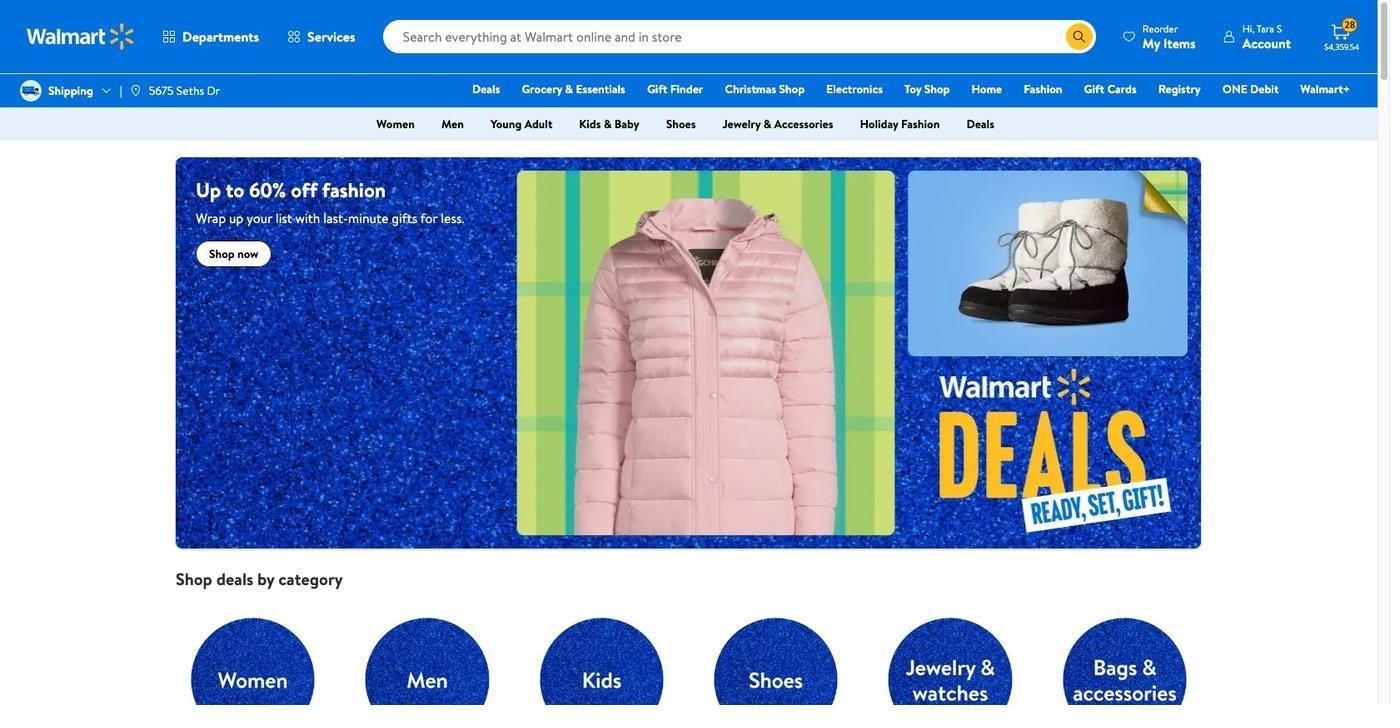 Task type: locate. For each thing, give the bounding box(es) containing it.
christmas shop
[[725, 81, 805, 97]]

home link
[[964, 80, 1010, 98]]

& right kids on the top left of the page
[[604, 116, 612, 132]]

&
[[565, 81, 573, 97], [604, 116, 612, 132], [764, 116, 771, 132]]

one debit
[[1223, 81, 1279, 97]]

for
[[421, 209, 438, 227]]

shop left deals
[[176, 568, 212, 590]]

deals down home
[[967, 116, 994, 132]]

shop now
[[209, 246, 258, 262]]

1 horizontal spatial gift
[[1084, 81, 1105, 97]]

by
[[257, 568, 275, 590]]

2 gift from the left
[[1084, 81, 1105, 97]]

jewelry & accessories
[[723, 116, 833, 132]]

deals for the "deals" link
[[472, 81, 500, 97]]

 image for 5675 seths dr
[[129, 84, 142, 97]]

0 vertical spatial fashion
[[1024, 81, 1062, 97]]

1 vertical spatial deals
[[967, 116, 994, 132]]

Walmart Site-Wide search field
[[383, 20, 1096, 53]]

gift for gift finder
[[647, 81, 668, 97]]

services
[[307, 27, 355, 46]]

hi,
[[1243, 21, 1255, 35]]

walmart+
[[1301, 81, 1350, 97]]

deals inside dropdown button
[[967, 116, 994, 132]]

1 horizontal spatial fashion
[[1024, 81, 1062, 97]]

jewelry
[[723, 116, 761, 132]]

 image
[[20, 80, 42, 102], [129, 84, 142, 97]]

minute
[[348, 209, 389, 227]]

0 horizontal spatial deals
[[472, 81, 500, 97]]

men
[[441, 116, 464, 132]]

walmart+ link
[[1293, 80, 1358, 98]]

& inside dropdown button
[[764, 116, 771, 132]]

 image left shipping
[[20, 80, 42, 102]]

tara
[[1257, 21, 1274, 35]]

registry
[[1158, 81, 1201, 97]]

2 horizontal spatial &
[[764, 116, 771, 132]]

my
[[1143, 34, 1160, 52]]

kids
[[579, 116, 601, 132]]

fashion right home link
[[1024, 81, 1062, 97]]

s
[[1277, 21, 1282, 35]]

gift left cards
[[1084, 81, 1105, 97]]

gifts
[[392, 209, 418, 227]]

& inside 'dropdown button'
[[604, 116, 612, 132]]

home
[[972, 81, 1002, 97]]

60%
[[249, 176, 286, 204]]

shop
[[779, 81, 805, 97], [924, 81, 950, 97], [209, 246, 235, 262], [176, 568, 212, 590]]

jewelry & accessories button
[[709, 111, 847, 138]]

women
[[377, 116, 415, 132]]

1 horizontal spatial  image
[[129, 84, 142, 97]]

gift left finder
[[647, 81, 668, 97]]

toy shop
[[905, 81, 950, 97]]

& for kids
[[604, 116, 612, 132]]

deals up young
[[472, 81, 500, 97]]

holiday fashion
[[860, 116, 940, 132]]

deals
[[216, 568, 253, 590]]

grocery & essentials link
[[514, 80, 633, 98]]

up
[[229, 209, 243, 227]]

0 horizontal spatial gift
[[647, 81, 668, 97]]

now
[[237, 246, 258, 262]]

1 vertical spatial fashion
[[901, 116, 940, 132]]

1 horizontal spatial &
[[604, 116, 612, 132]]

0 vertical spatial deals
[[472, 81, 500, 97]]

fashion
[[1024, 81, 1062, 97], [901, 116, 940, 132]]

category
[[279, 568, 343, 590]]

gift cards link
[[1077, 80, 1144, 98]]

shop up accessories
[[779, 81, 805, 97]]

1 gift from the left
[[647, 81, 668, 97]]

& right grocery
[[565, 81, 573, 97]]

list
[[166, 590, 1212, 706]]

gift
[[647, 81, 668, 97], [1084, 81, 1105, 97]]

0 horizontal spatial fashion
[[901, 116, 940, 132]]

0 horizontal spatial &
[[565, 81, 573, 97]]

0 horizontal spatial  image
[[20, 80, 42, 102]]

 image right |
[[129, 84, 142, 97]]

fashion down toy shop link in the right top of the page
[[901, 116, 940, 132]]

off
[[291, 176, 317, 204]]

with
[[295, 209, 320, 227]]

gift cards
[[1084, 81, 1137, 97]]

|
[[120, 82, 122, 99]]

list
[[276, 209, 292, 227]]

to
[[226, 176, 244, 204]]

deals
[[472, 81, 500, 97], [967, 116, 994, 132]]

shoes
[[666, 116, 696, 132]]

dr
[[207, 82, 220, 99]]

one debit link
[[1215, 80, 1286, 98]]

reorder my items
[[1143, 21, 1196, 52]]

1 horizontal spatial deals
[[967, 116, 994, 132]]

 image for shipping
[[20, 80, 42, 102]]

hi, tara s account
[[1243, 21, 1291, 52]]

electronics
[[826, 81, 883, 97]]

up
[[196, 176, 221, 204]]

Search search field
[[383, 20, 1096, 53]]

& right jewelry at the top
[[764, 116, 771, 132]]

wrap
[[196, 209, 226, 227]]



Task type: describe. For each thing, give the bounding box(es) containing it.
christmas shop link
[[717, 80, 812, 98]]

gift for gift cards
[[1084, 81, 1105, 97]]

fashion
[[322, 176, 386, 204]]

adult
[[525, 116, 553, 132]]

debit
[[1250, 81, 1279, 97]]

28
[[1345, 18, 1356, 32]]

gift finder
[[647, 81, 703, 97]]

grocery
[[522, 81, 562, 97]]

essentials
[[576, 81, 625, 97]]

deals button
[[953, 111, 1008, 138]]

account
[[1243, 34, 1291, 52]]

men button
[[428, 111, 477, 138]]

baby
[[615, 116, 639, 132]]

young adult
[[491, 116, 553, 132]]

fashion inside dropdown button
[[901, 116, 940, 132]]

departments button
[[148, 17, 273, 57]]

& for jewelry
[[764, 116, 771, 132]]

less.
[[441, 209, 465, 227]]

christmas
[[725, 81, 776, 97]]

shop left now
[[209, 246, 235, 262]]

electronics link
[[819, 80, 890, 98]]

seths
[[176, 82, 204, 99]]

registry link
[[1151, 80, 1208, 98]]

shop right toy
[[924, 81, 950, 97]]

last-
[[323, 209, 348, 227]]

holiday
[[860, 116, 899, 132]]

services button
[[273, 17, 370, 57]]

walmart image
[[27, 23, 135, 50]]

departments
[[182, 27, 259, 46]]

5675
[[149, 82, 174, 99]]

up to 60% off fashion wrap up your list with last-minute gifts for less.
[[196, 176, 465, 227]]

deals link
[[465, 80, 508, 98]]

deals for deals dropdown button
[[967, 116, 994, 132]]

shop deals by category
[[176, 568, 343, 590]]

shop now link
[[196, 241, 272, 267]]

holiday fashion button
[[847, 111, 953, 138]]

search icon image
[[1073, 30, 1086, 43]]

5675 seths dr
[[149, 82, 220, 99]]

reorder
[[1143, 21, 1178, 35]]

young
[[491, 116, 522, 132]]

finder
[[670, 81, 703, 97]]

kids & baby
[[579, 116, 639, 132]]

one
[[1223, 81, 1248, 97]]

gift finder link
[[640, 80, 711, 98]]

toy shop link
[[897, 80, 957, 98]]

accessories
[[774, 116, 833, 132]]

cards
[[1107, 81, 1137, 97]]

fashion link
[[1016, 80, 1070, 98]]

shoes button
[[653, 111, 709, 138]]

& for grocery
[[565, 81, 573, 97]]

items
[[1164, 34, 1196, 52]]

women button
[[363, 111, 428, 138]]

toy
[[905, 81, 922, 97]]

kids & baby button
[[566, 111, 653, 138]]

grocery & essentials
[[522, 81, 625, 97]]

shipping
[[48, 82, 93, 99]]

young adult button
[[477, 111, 566, 138]]

your
[[247, 209, 272, 227]]

$4,359.54
[[1324, 41, 1360, 52]]



Task type: vqa. For each thing, say whether or not it's contained in the screenshot.
CHEST to the right
no



